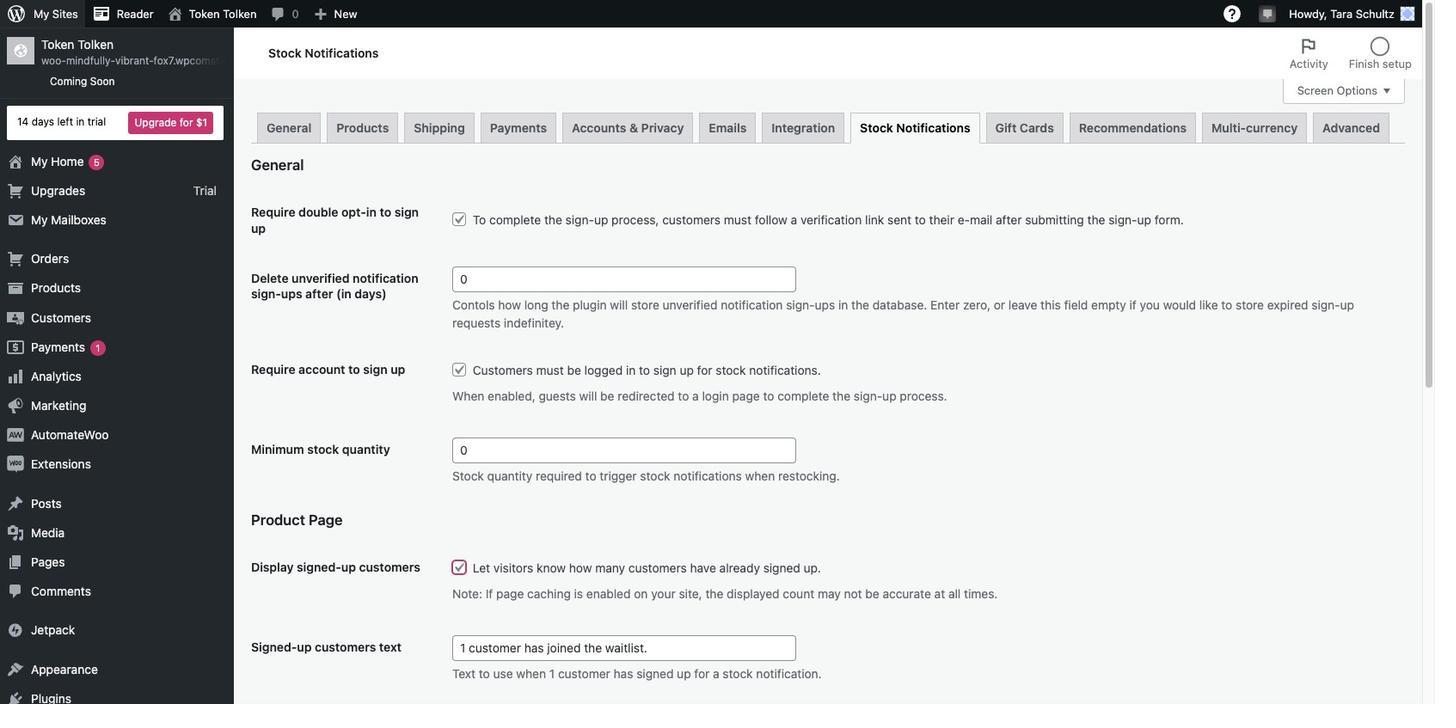 Task type: locate. For each thing, give the bounding box(es) containing it.
1 horizontal spatial quantity
[[487, 469, 533, 483]]

2 vertical spatial my
[[31, 212, 48, 227]]

for up when enabled, guests will be redirected to a login page to complete the sign-up process.
[[697, 363, 713, 377]]

plugin
[[573, 298, 607, 312]]

0 horizontal spatial after
[[306, 286, 333, 301]]

ups down delete
[[281, 286, 302, 301]]

sign right account
[[363, 362, 388, 377]]

quantity up page
[[342, 442, 390, 457]]

1 horizontal spatial page
[[733, 389, 760, 404]]

my sites link
[[0, 0, 85, 28]]

1 horizontal spatial 1
[[550, 667, 555, 681]]

0 vertical spatial customers
[[31, 310, 91, 325]]

0 vertical spatial token
[[189, 7, 220, 21]]

tolken inside toolbar navigation
[[223, 7, 257, 21]]

0 vertical spatial quantity
[[342, 442, 390, 457]]

1 vertical spatial products
[[31, 281, 81, 295]]

store down delete unverified notification sign-ups after (in days) number field at the top of page
[[631, 298, 660, 312]]

0 horizontal spatial will
[[579, 389, 597, 404]]

0 vertical spatial notifications
[[305, 45, 379, 60]]

sign right the opt-
[[395, 205, 419, 220]]

notification inside delete unverified notification sign-ups after (in days)
[[353, 271, 419, 285]]

after right mail
[[996, 212, 1022, 227]]

token inside token tolken woo-mindfully-vibrant-fox7.wpcomstaging.com coming soon
[[41, 37, 74, 52]]

be down the logged
[[601, 389, 615, 404]]

note:
[[453, 587, 483, 602]]

tolken inside token tolken woo-mindfully-vibrant-fox7.wpcomstaging.com coming soon
[[78, 37, 114, 52]]

accounts & privacy
[[572, 120, 684, 135]]

1 vertical spatial my
[[31, 154, 48, 168]]

my inside toolbar navigation
[[34, 7, 49, 21]]

the left the database.
[[852, 298, 870, 312]]

in inside navigation
[[76, 115, 85, 128]]

up down page
[[341, 560, 356, 575]]

multi-currency
[[1212, 120, 1298, 135]]

0 horizontal spatial when
[[517, 667, 546, 681]]

automatewoo
[[31, 428, 109, 442]]

guests
[[539, 389, 576, 404]]

1 horizontal spatial ups
[[815, 298, 835, 312]]

0 vertical spatial my
[[34, 7, 49, 21]]

require left double
[[251, 205, 296, 220]]

when left restocking.
[[746, 469, 775, 483]]

0 horizontal spatial notification
[[353, 271, 419, 285]]

for right 'has'
[[695, 667, 710, 681]]

up up delete
[[251, 221, 266, 235]]

0 horizontal spatial signed
[[637, 667, 674, 681]]

must left follow
[[724, 212, 752, 227]]

mailboxes
[[51, 212, 106, 227]]

after
[[996, 212, 1022, 227], [306, 286, 333, 301]]

2 store from the left
[[1236, 298, 1265, 312]]

this
[[1041, 298, 1061, 312]]

will down delete unverified notification sign-ups after (in days) number field at the top of page
[[610, 298, 628, 312]]

my for my home 5
[[31, 154, 48, 168]]

1 vertical spatial products link
[[0, 274, 234, 303]]

integration link
[[762, 112, 845, 142]]

to down notifications. in the right bottom of the page
[[764, 389, 775, 404]]

how inside 'contols how long the plugin will store unverified notification sign-ups in the database. enter zero, or leave this field empty if you would like to store expired sign-up requests indefinitey.'
[[498, 298, 521, 312]]

0 horizontal spatial complete
[[490, 212, 541, 227]]

my
[[34, 7, 49, 21], [31, 154, 48, 168], [31, 212, 48, 227]]

analytics
[[31, 369, 82, 384]]

notifications down new
[[305, 45, 379, 60]]

payments for payments
[[490, 120, 547, 135]]

how up is
[[569, 561, 592, 575]]

1 left customer
[[550, 667, 555, 681]]

0 vertical spatial require
[[251, 205, 296, 220]]

tolken up mindfully-
[[78, 37, 114, 52]]

customer
[[558, 667, 611, 681]]

0 horizontal spatial customers
[[31, 310, 91, 325]]

ups
[[281, 286, 302, 301], [815, 298, 835, 312]]

at
[[935, 587, 946, 602]]

customers left let visitors know how many customers have already signed up. checkbox
[[359, 560, 421, 575]]

sign- up notifications. in the right bottom of the page
[[786, 298, 815, 312]]

login
[[702, 389, 729, 404]]

customers for customers
[[31, 310, 91, 325]]

finish
[[1350, 57, 1380, 71]]

token for token tolken
[[189, 7, 220, 21]]

tab list containing activity
[[1280, 28, 1423, 79]]

tolken left 0 link
[[223, 7, 257, 21]]

minimum stock quantity
[[251, 442, 390, 457]]

1 require from the top
[[251, 205, 296, 220]]

2 horizontal spatial sign
[[654, 363, 677, 377]]

toolbar navigation
[[0, 0, 1423, 31]]

customers right "process,"
[[663, 212, 721, 227]]

complete right to
[[490, 212, 541, 227]]

gift cards
[[996, 120, 1054, 135]]

page
[[733, 389, 760, 404], [496, 587, 524, 602]]

in right the logged
[[626, 363, 636, 377]]

1 horizontal spatial store
[[1236, 298, 1265, 312]]

stock right minimum
[[307, 442, 339, 457]]

complete down notifications. in the right bottom of the page
[[778, 389, 830, 404]]

expired
[[1268, 298, 1309, 312]]

1 horizontal spatial payments
[[490, 120, 547, 135]]

zero,
[[963, 298, 991, 312]]

1 vertical spatial notification
[[721, 298, 783, 312]]

1 horizontal spatial customers
[[473, 363, 533, 377]]

2 vertical spatial a
[[713, 667, 720, 681]]

form.
[[1155, 212, 1184, 227]]

require for require double opt-in to sign up
[[251, 205, 296, 220]]

after left the (in
[[306, 286, 333, 301]]

1 vertical spatial token
[[41, 37, 74, 52]]

0 horizontal spatial be
[[567, 363, 581, 377]]

1 vertical spatial a
[[693, 389, 699, 404]]

delete unverified notification sign-ups after (in days)
[[251, 271, 419, 301]]

1 horizontal spatial notification
[[721, 298, 783, 312]]

jetpack
[[31, 623, 75, 638]]

enabled,
[[488, 389, 536, 404]]

1 vertical spatial page
[[496, 587, 524, 602]]

sent
[[888, 212, 912, 227]]

1 vertical spatial general
[[251, 157, 304, 174]]

0 horizontal spatial token
[[41, 37, 74, 52]]

unverified
[[292, 271, 350, 285], [663, 298, 718, 312]]

store left "expired"
[[1236, 298, 1265, 312]]

0 vertical spatial products link
[[327, 112, 399, 142]]

1 inside "payments 1"
[[96, 342, 100, 353]]

stock left notification. at the right bottom
[[723, 667, 753, 681]]

redirected
[[618, 389, 675, 404]]

0 vertical spatial tolken
[[223, 7, 257, 21]]

long
[[525, 298, 549, 312]]

0 horizontal spatial 1
[[96, 342, 100, 353]]

2 vertical spatial for
[[695, 667, 710, 681]]

1 vertical spatial quantity
[[487, 469, 533, 483]]

payments
[[490, 120, 547, 135], [31, 340, 85, 354]]

will down the logged
[[579, 389, 597, 404]]

0 horizontal spatial sign
[[363, 362, 388, 377]]

a right follow
[[791, 212, 798, 227]]

my left home
[[31, 154, 48, 168]]

the right site,
[[706, 587, 724, 602]]

1 horizontal spatial signed
[[764, 561, 801, 575]]

To complete the sign-up process, customers must follow a verification link sent to their e-mail after submitting the sign-up form. checkbox
[[453, 213, 466, 226]]

enabled
[[587, 587, 631, 602]]

after inside delete unverified notification sign-ups after (in days)
[[306, 286, 333, 301]]

products link right general link
[[327, 112, 399, 142]]

1 vertical spatial payments
[[31, 340, 85, 354]]

quantity left required
[[487, 469, 533, 483]]

0 vertical spatial after
[[996, 212, 1022, 227]]

14 days left in trial
[[17, 115, 106, 128]]

0 vertical spatial must
[[724, 212, 752, 227]]

posts
[[31, 496, 62, 511]]

be left the logged
[[567, 363, 581, 377]]

1 vertical spatial unverified
[[663, 298, 718, 312]]

1 vertical spatial notifications
[[897, 120, 971, 135]]

display signed-up customers
[[251, 560, 421, 575]]

multi-currency link
[[1203, 112, 1308, 142]]

1
[[96, 342, 100, 353], [550, 667, 555, 681]]

sign- left process.
[[854, 389, 883, 404]]

0 vertical spatial for
[[180, 116, 193, 129]]

1 horizontal spatial sign
[[395, 205, 419, 220]]

0 vertical spatial page
[[733, 389, 760, 404]]

tolken
[[223, 7, 257, 21], [78, 37, 114, 52]]

customers up enabled,
[[473, 363, 533, 377]]

media
[[31, 525, 65, 540]]

accurate
[[883, 587, 932, 602]]

to left use at the left of page
[[479, 667, 490, 681]]

token up woo-
[[41, 37, 74, 52]]

notifications
[[674, 469, 742, 483]]

my mailboxes
[[31, 212, 106, 227]]

note: if page caching is enabled on your site, the displayed count may not be accurate at all times.
[[453, 587, 998, 602]]

be right 'not'
[[866, 587, 880, 602]]

1 horizontal spatial unverified
[[663, 298, 718, 312]]

advanced
[[1323, 120, 1381, 135]]

up right 'has'
[[677, 667, 691, 681]]

signed right 'has'
[[637, 667, 674, 681]]

&
[[630, 120, 638, 135]]

main menu navigation
[[0, 28, 270, 705]]

stock down when
[[453, 469, 484, 483]]

1 vertical spatial after
[[306, 286, 333, 301]]

to up the redirected
[[639, 363, 650, 377]]

0 vertical spatial when
[[746, 469, 775, 483]]

my down upgrades on the left top of the page
[[31, 212, 48, 227]]

products right general link
[[337, 120, 389, 135]]

follow
[[755, 212, 788, 227]]

notification up days)
[[353, 271, 419, 285]]

jetpack link
[[0, 616, 234, 646]]

1 vertical spatial signed
[[637, 667, 674, 681]]

a left login
[[693, 389, 699, 404]]

general link
[[257, 112, 321, 142]]

trigger
[[600, 469, 637, 483]]

1 horizontal spatial tolken
[[223, 7, 257, 21]]

notifications left gift
[[897, 120, 971, 135]]

sign- left form.
[[1109, 212, 1138, 227]]

1 horizontal spatial after
[[996, 212, 1022, 227]]

1 vertical spatial 1
[[550, 667, 555, 681]]

be
[[567, 363, 581, 377], [601, 389, 615, 404], [866, 587, 880, 602]]

products down orders
[[31, 281, 81, 295]]

to
[[380, 205, 392, 220], [915, 212, 926, 227], [1222, 298, 1233, 312], [348, 362, 360, 377], [639, 363, 650, 377], [678, 389, 689, 404], [764, 389, 775, 404], [586, 469, 597, 483], [479, 667, 490, 681]]

a left notification. at the right bottom
[[713, 667, 720, 681]]

1 horizontal spatial will
[[610, 298, 628, 312]]

0 horizontal spatial payments
[[31, 340, 85, 354]]

up inside require double opt-in to sign up
[[251, 221, 266, 235]]

database.
[[873, 298, 928, 312]]

activity
[[1290, 57, 1329, 71]]

a
[[791, 212, 798, 227], [693, 389, 699, 404], [713, 667, 720, 681]]

2 horizontal spatial a
[[791, 212, 798, 227]]

contols
[[453, 298, 495, 312]]

schultz
[[1356, 7, 1395, 21]]

upgrade
[[135, 116, 177, 129]]

page right login
[[733, 389, 760, 404]]

require inside require double opt-in to sign up
[[251, 205, 296, 220]]

2 require from the top
[[251, 362, 296, 377]]

2 horizontal spatial be
[[866, 587, 880, 602]]

to right 'like'
[[1222, 298, 1233, 312]]

signed-
[[251, 640, 297, 655]]

in right left
[[76, 115, 85, 128]]

customers
[[663, 212, 721, 227], [359, 560, 421, 575], [629, 561, 687, 575], [315, 640, 376, 655]]

Signed-up customers text text field
[[453, 636, 797, 662]]

tolken for token tolken woo-mindfully-vibrant-fox7.wpcomstaging.com coming soon
[[78, 37, 114, 52]]

0 horizontal spatial products
[[31, 281, 81, 295]]

0 vertical spatial stock notifications
[[268, 45, 379, 60]]

1 vertical spatial require
[[251, 362, 296, 377]]

products link down my mailboxes 'link'
[[0, 274, 234, 303]]

1 horizontal spatial stock
[[453, 469, 484, 483]]

ups inside delete unverified notification sign-ups after (in days)
[[281, 286, 302, 301]]

1 horizontal spatial products
[[337, 120, 389, 135]]

accounts
[[572, 120, 627, 135]]

1 vertical spatial when
[[517, 667, 546, 681]]

when enabled, guests will be redirected to a login page to complete the sign-up process.
[[453, 389, 948, 404]]

0 horizontal spatial ups
[[281, 286, 302, 301]]

notification up notifications. in the right bottom of the page
[[721, 298, 783, 312]]

token up fox7.wpcomstaging.com
[[189, 7, 220, 21]]

your
[[651, 587, 676, 602]]

1 horizontal spatial token
[[189, 7, 220, 21]]

payments up analytics
[[31, 340, 85, 354]]

reader link
[[85, 0, 161, 28]]

my left sites
[[34, 7, 49, 21]]

in left the database.
[[839, 298, 848, 312]]

when right use at the left of page
[[517, 667, 546, 681]]

stock right integration on the right top of page
[[860, 120, 894, 135]]

the right 'submitting'
[[1088, 212, 1106, 227]]

displayed
[[727, 587, 780, 602]]

token inside toolbar navigation
[[189, 7, 220, 21]]

1 vertical spatial customers
[[473, 363, 533, 377]]

up right "expired"
[[1341, 298, 1355, 312]]

token for token tolken woo-mindfully-vibrant-fox7.wpcomstaging.com coming soon
[[41, 37, 74, 52]]

0 horizontal spatial stock
[[268, 45, 302, 60]]

comments link
[[0, 577, 234, 607]]

0 vertical spatial payments
[[490, 120, 547, 135]]

process.
[[900, 389, 948, 404]]

automatewoo link
[[0, 421, 234, 450]]

unverified up the (in
[[292, 271, 350, 285]]

the right to
[[545, 212, 562, 227]]

page right the if
[[496, 587, 524, 602]]

1 vertical spatial stock notifications
[[860, 120, 971, 135]]

page
[[309, 512, 343, 529]]

0 vertical spatial a
[[791, 212, 798, 227]]

stock down 0 link
[[268, 45, 302, 60]]

how left "long"
[[498, 298, 521, 312]]

know
[[537, 561, 566, 575]]

sign- down delete
[[251, 286, 281, 301]]

1 vertical spatial stock
[[860, 120, 894, 135]]

not
[[844, 587, 863, 602]]

my inside 'link'
[[31, 212, 48, 227]]

the
[[545, 212, 562, 227], [1088, 212, 1106, 227], [552, 298, 570, 312], [852, 298, 870, 312], [833, 389, 851, 404], [706, 587, 724, 602]]

1 vertical spatial tolken
[[78, 37, 114, 52]]

2 vertical spatial be
[[866, 587, 880, 602]]

token tolken woo-mindfully-vibrant-fox7.wpcomstaging.com coming soon
[[41, 37, 270, 88]]

orders link
[[0, 244, 234, 274]]

1 horizontal spatial a
[[713, 667, 720, 681]]

customers for customers must be logged in to sign up for stock notifications.
[[473, 363, 533, 377]]

payments inside main menu navigation
[[31, 340, 85, 354]]

recommendations
[[1079, 120, 1187, 135]]

0 vertical spatial how
[[498, 298, 521, 312]]

customers up "payments 1"
[[31, 310, 91, 325]]

0 vertical spatial 1
[[96, 342, 100, 353]]

restocking.
[[779, 469, 840, 483]]

field
[[1065, 298, 1089, 312]]

1 vertical spatial be
[[601, 389, 615, 404]]

ups left the database.
[[815, 298, 835, 312]]

customers inside main menu navigation
[[31, 310, 91, 325]]

in inside require double opt-in to sign up
[[366, 205, 377, 220]]

sign up the redirected
[[654, 363, 677, 377]]

in right double
[[366, 205, 377, 220]]

0 horizontal spatial store
[[631, 298, 660, 312]]

payments right shipping 'link'
[[490, 120, 547, 135]]

0 horizontal spatial must
[[536, 363, 564, 377]]

tab list
[[1280, 28, 1423, 79]]

unverified down delete unverified notification sign-ups after (in days) number field at the top of page
[[663, 298, 718, 312]]

0 horizontal spatial page
[[496, 587, 524, 602]]

must up the guests
[[536, 363, 564, 377]]

days
[[32, 115, 54, 128]]

or
[[994, 298, 1006, 312]]

0 horizontal spatial how
[[498, 298, 521, 312]]

currency
[[1247, 120, 1298, 135]]

(in
[[336, 286, 352, 301]]

0 horizontal spatial unverified
[[292, 271, 350, 285]]

1 up analytics link
[[96, 342, 100, 353]]



Task type: describe. For each thing, give the bounding box(es) containing it.
my home 5
[[31, 154, 100, 168]]

product page
[[251, 512, 343, 529]]

up down the signed-
[[297, 640, 312, 655]]

Minimum stock quantity number field
[[453, 438, 797, 464]]

finish setup
[[1350, 57, 1413, 71]]

0 horizontal spatial stock notifications
[[268, 45, 379, 60]]

would
[[1164, 298, 1197, 312]]

analytics link
[[0, 362, 234, 391]]

stock quantity required to trigger stock notifications when restocking.
[[453, 469, 840, 483]]

will inside 'contols how long the plugin will store unverified notification sign-ups in the database. enter zero, or leave this field empty if you would like to store expired sign-up requests indefinitey.'
[[610, 298, 628, 312]]

sign inside require double opt-in to sign up
[[395, 205, 419, 220]]

unverified inside delete unverified notification sign-ups after (in days)
[[292, 271, 350, 285]]

0 vertical spatial complete
[[490, 212, 541, 227]]

up left process.
[[883, 389, 897, 404]]

to complete the sign-up process, customers must follow a verification link sent to their e-mail after submitting the sign-up form.
[[470, 212, 1184, 227]]

the left process.
[[833, 389, 851, 404]]

finish setup button
[[1339, 28, 1423, 79]]

0 horizontal spatial a
[[693, 389, 699, 404]]

pages
[[31, 555, 65, 570]]

woo-
[[41, 54, 66, 67]]

stock notifications link
[[851, 112, 980, 143]]

shipping
[[414, 120, 465, 135]]

upgrades
[[31, 183, 85, 198]]

1 vertical spatial must
[[536, 363, 564, 377]]

contols how long the plugin will store unverified notification sign-ups in the database. enter zero, or leave this field empty if you would like to store expired sign-up requests indefinitey.
[[453, 298, 1355, 330]]

delete
[[251, 271, 289, 285]]

1 horizontal spatial how
[[569, 561, 592, 575]]

up left the "customers must be logged in to sign up for stock notifications." option
[[391, 362, 406, 377]]

shipping link
[[405, 112, 475, 142]]

to inside require double opt-in to sign up
[[380, 205, 392, 220]]

0 horizontal spatial notifications
[[305, 45, 379, 60]]

1 horizontal spatial notifications
[[897, 120, 971, 135]]

new
[[334, 7, 357, 21]]

0 vertical spatial general
[[267, 120, 312, 135]]

1 horizontal spatial when
[[746, 469, 775, 483]]

required
[[536, 469, 582, 483]]

to right account
[[348, 362, 360, 377]]

to left trigger on the left
[[586, 469, 597, 483]]

if
[[1130, 298, 1137, 312]]

recommendations link
[[1070, 112, 1197, 142]]

gift cards link
[[986, 112, 1064, 142]]

to inside 'contols how long the plugin will store unverified notification sign-ups in the database. enter zero, or leave this field empty if you would like to store expired sign-up requests indefinitey.'
[[1222, 298, 1233, 312]]

to left login
[[678, 389, 689, 404]]

token tolken link
[[161, 0, 264, 28]]

1 vertical spatial will
[[579, 389, 597, 404]]

0 horizontal spatial quantity
[[342, 442, 390, 457]]

advanced link
[[1314, 112, 1390, 142]]

opt-
[[341, 205, 366, 220]]

5
[[94, 156, 100, 167]]

sign- left "process,"
[[566, 212, 594, 227]]

notification.
[[757, 667, 822, 681]]

tara
[[1331, 7, 1353, 21]]

cards
[[1020, 120, 1054, 135]]

1 horizontal spatial be
[[601, 389, 615, 404]]

notification image
[[1261, 6, 1275, 20]]

comments
[[31, 584, 91, 599]]

coming
[[50, 75, 87, 88]]

my sites
[[34, 7, 78, 21]]

1 horizontal spatial stock notifications
[[860, 120, 971, 135]]

howdy,
[[1290, 7, 1328, 21]]

have
[[690, 561, 716, 575]]

integration
[[772, 120, 835, 135]]

upgrade for $1 button
[[129, 111, 213, 134]]

text
[[379, 640, 402, 655]]

0 vertical spatial signed
[[764, 561, 801, 575]]

gift
[[996, 120, 1017, 135]]

payments for payments 1
[[31, 340, 85, 354]]

2 vertical spatial stock
[[453, 469, 484, 483]]

products inside main menu navigation
[[31, 281, 81, 295]]

tolken for token tolken
[[223, 7, 257, 21]]

stock up login
[[716, 363, 746, 377]]

submitting
[[1026, 212, 1085, 227]]

mindfully-
[[66, 54, 115, 67]]

emails link
[[700, 112, 756, 142]]

1 store from the left
[[631, 298, 660, 312]]

if
[[486, 587, 493, 602]]

require double opt-in to sign up
[[251, 205, 419, 235]]

1 horizontal spatial must
[[724, 212, 752, 227]]

up left "process,"
[[594, 212, 609, 227]]

empty
[[1092, 298, 1127, 312]]

up up when enabled, guests will be redirected to a login page to complete the sign-up process.
[[680, 363, 694, 377]]

Delete unverified notification sign-ups after (in days) number field
[[453, 267, 797, 292]]

to right sent
[[915, 212, 926, 227]]

0 vertical spatial be
[[567, 363, 581, 377]]

the right "long"
[[552, 298, 570, 312]]

screen
[[1298, 84, 1334, 98]]

you
[[1140, 298, 1160, 312]]

let visitors know how many customers have already signed up.
[[470, 561, 822, 575]]

my for my mailboxes
[[31, 212, 48, 227]]

1 horizontal spatial complete
[[778, 389, 830, 404]]

appearance link
[[0, 655, 234, 685]]

upgrade for $1
[[135, 116, 207, 129]]

e-
[[958, 212, 970, 227]]

0 vertical spatial stock
[[268, 45, 302, 60]]

customers link
[[0, 303, 234, 333]]

require account to sign up
[[251, 362, 406, 377]]

my for my sites
[[34, 7, 49, 21]]

ups inside 'contols how long the plugin will store unverified notification sign-ups in the database. enter zero, or leave this field empty if you would like to store expired sign-up requests indefinitey.'
[[815, 298, 835, 312]]

sign- right "expired"
[[1312, 298, 1341, 312]]

trial
[[88, 115, 106, 128]]

1 horizontal spatial products link
[[327, 112, 399, 142]]

mail
[[970, 212, 993, 227]]

reader
[[117, 7, 154, 21]]

Customers must be logged in to sign up for stock notifications. checkbox
[[453, 363, 466, 377]]

customers must be logged in to sign up for stock notifications.
[[470, 363, 821, 377]]

require for require account to sign up
[[251, 362, 296, 377]]

Let visitors know how many customers have already signed up. checkbox
[[453, 561, 466, 575]]

leave
[[1009, 298, 1038, 312]]

customers left text
[[315, 640, 376, 655]]

is
[[574, 587, 583, 602]]

up left form.
[[1138, 212, 1152, 227]]

0 link
[[264, 0, 306, 28]]

count
[[783, 587, 815, 602]]

requests
[[453, 316, 501, 330]]

sign- inside delete unverified notification sign-ups after (in days)
[[251, 286, 281, 301]]

for inside button
[[180, 116, 193, 129]]

display
[[251, 560, 294, 575]]

product
[[251, 512, 305, 529]]

screen options
[[1298, 84, 1378, 98]]

stock right trigger on the left
[[640, 469, 671, 483]]

caching
[[527, 587, 571, 602]]

0 vertical spatial products
[[337, 120, 389, 135]]

home
[[51, 154, 84, 168]]

in inside 'contols how long the plugin will store unverified notification sign-ups in the database. enter zero, or leave this field empty if you would like to store expired sign-up requests indefinitey.'
[[839, 298, 848, 312]]

customers up your
[[629, 561, 687, 575]]

1 vertical spatial for
[[697, 363, 713, 377]]

signed-up customers text
[[251, 640, 402, 655]]

notifications.
[[750, 363, 821, 377]]

unverified inside 'contols how long the plugin will store unverified notification sign-ups in the database. enter zero, or leave this field empty if you would like to store expired sign-up requests indefinitey.'
[[663, 298, 718, 312]]

sites
[[52, 7, 78, 21]]

14
[[17, 115, 29, 128]]

like
[[1200, 298, 1219, 312]]

up inside 'contols how long the plugin will store unverified notification sign-ups in the database. enter zero, or leave this field empty if you would like to store expired sign-up requests indefinitey.'
[[1341, 298, 1355, 312]]

notification inside 'contols how long the plugin will store unverified notification sign-ups in the database. enter zero, or leave this field empty if you would like to store expired sign-up requests indefinitey.'
[[721, 298, 783, 312]]

extensions
[[31, 457, 91, 472]]

options
[[1337, 84, 1378, 98]]

already
[[720, 561, 760, 575]]

on
[[634, 587, 648, 602]]

vibrant-
[[115, 54, 154, 67]]

has
[[614, 667, 634, 681]]

verification
[[801, 212, 862, 227]]



Task type: vqa. For each thing, say whether or not it's contained in the screenshot.
Editor top bar Region
no



